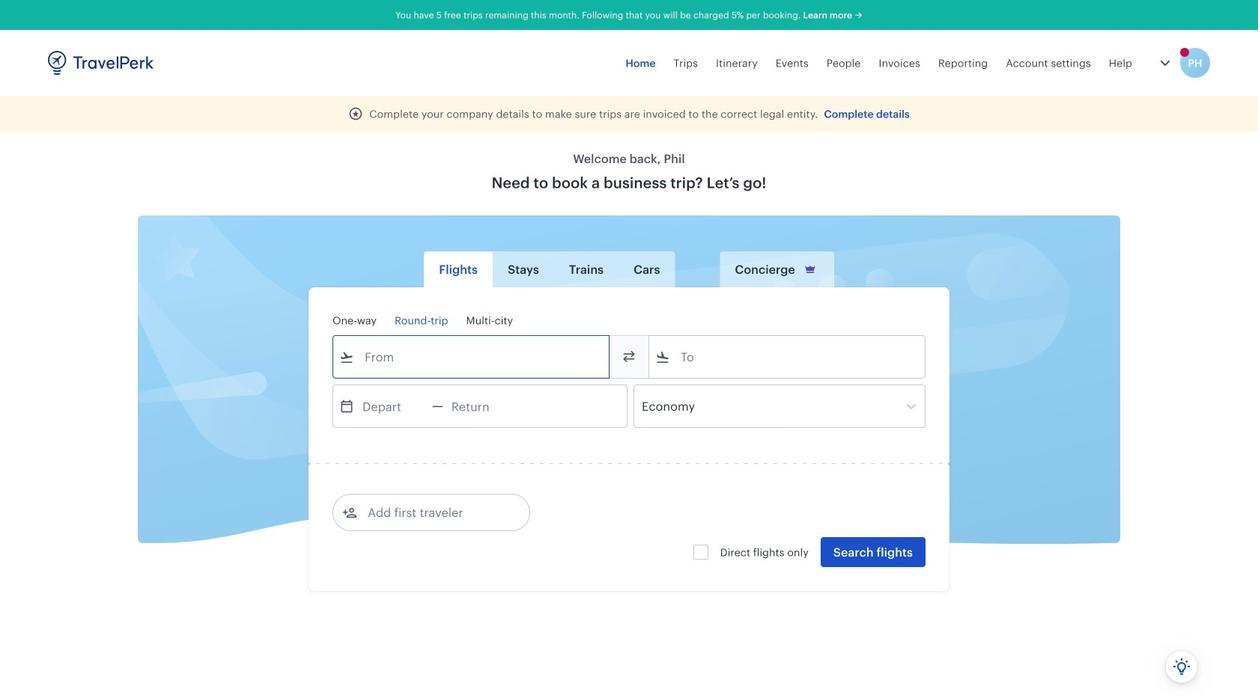 Task type: describe. For each thing, give the bounding box(es) containing it.
From search field
[[354, 345, 589, 369]]

Depart text field
[[354, 386, 432, 428]]

Return text field
[[443, 386, 521, 428]]



Task type: locate. For each thing, give the bounding box(es) containing it.
Add first traveler search field
[[357, 501, 513, 525]]

To search field
[[670, 345, 905, 369]]



